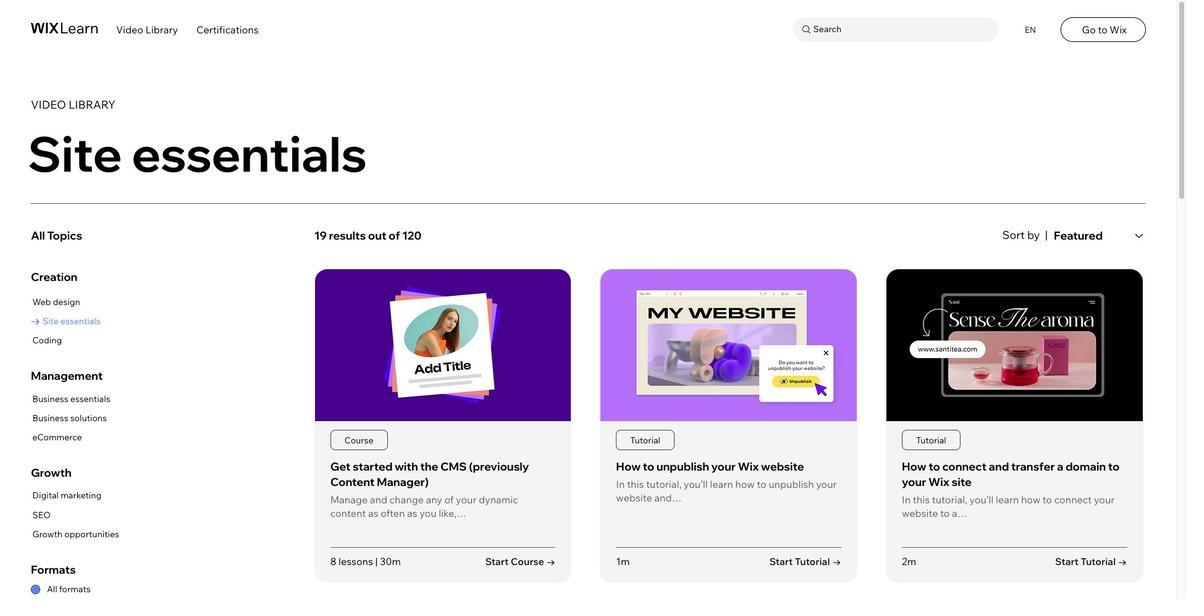 Task type: vqa. For each thing, say whether or not it's contained in the screenshot.
Start Tutorial → button in How to connect and transfer a domain to your Wix site 'list item'
yes



Task type: locate. For each thing, give the bounding box(es) containing it.
start course →
[[485, 556, 556, 568]]

start tutorial → button inside how to unpublish your wix website list item
[[769, 555, 842, 569]]

1 horizontal spatial connect
[[1055, 494, 1092, 506]]

you'll down site
[[970, 494, 994, 506]]

2 start from the left
[[769, 556, 793, 568]]

how down how to connect and transfer a domain to your wix site 'link'
[[1021, 494, 1041, 506]]

growth opportunities
[[32, 529, 119, 540]]

essentials inside business essentials button
[[70, 393, 110, 405]]

1 horizontal spatial you'll
[[970, 494, 994, 506]]

1 horizontal spatial tutorial,
[[932, 494, 967, 506]]

2 vertical spatial website
[[902, 507, 938, 520]]

→ for how to unpublish your wix website
[[832, 556, 842, 568]]

1 vertical spatial |
[[375, 555, 378, 568]]

1 horizontal spatial wix
[[929, 475, 950, 489]]

site essentials inside button
[[43, 316, 101, 327]]

1 horizontal spatial start tutorial →
[[1055, 556, 1127, 568]]

1 horizontal spatial start
[[769, 556, 793, 568]]

1 vertical spatial this
[[913, 494, 930, 506]]

list inside filtered results region
[[314, 269, 1146, 599]]

and…
[[654, 492, 682, 504]]

filtered results region
[[314, 222, 1155, 599]]

0 horizontal spatial unpublish
[[657, 459, 709, 474]]

1 vertical spatial learn
[[996, 494, 1019, 506]]

opportunities
[[64, 529, 119, 540]]

website
[[761, 459, 804, 474], [616, 492, 652, 504], [902, 507, 938, 520]]

you'll
[[684, 478, 708, 490], [970, 494, 994, 506]]

this inside how to connect and transfer a domain to your wix site in this tutorial, you'll learn how to connect your website to a…
[[913, 494, 930, 506]]

manage
[[330, 494, 368, 506]]

0 horizontal spatial and
[[370, 494, 387, 506]]

site up coding
[[43, 316, 59, 327]]

0 vertical spatial growth
[[31, 466, 72, 480]]

domain
[[1066, 459, 1106, 474]]

go to wix link
[[1061, 17, 1146, 42]]

web design
[[32, 296, 80, 308]]

3 → from the left
[[1118, 556, 1127, 568]]

growth
[[31, 466, 72, 480], [32, 529, 62, 540]]

list containing business essentials
[[31, 392, 110, 446]]

essentials
[[132, 123, 367, 184], [60, 316, 101, 327], [70, 393, 110, 405]]

tutorial,
[[646, 478, 682, 490], [932, 494, 967, 506]]

start course → button
[[485, 555, 556, 569]]

1 start tutorial → button from the left
[[769, 555, 842, 569]]

1 vertical spatial tutorial,
[[932, 494, 967, 506]]

0 vertical spatial this
[[627, 478, 644, 490]]

1 business from the top
[[32, 393, 68, 405]]

and up 'often'
[[370, 494, 387, 506]]

digital marketing button
[[31, 488, 119, 504]]

of
[[389, 229, 400, 243], [445, 494, 454, 506]]

0 horizontal spatial how
[[735, 478, 755, 490]]

→ inside how to unpublish your wix website list item
[[832, 556, 842, 568]]

site essentials
[[28, 123, 367, 184], [43, 316, 101, 327]]

list for management
[[31, 392, 110, 446]]

list containing web design
[[31, 295, 101, 349]]

1 vertical spatial business
[[32, 413, 68, 424]]

digital
[[32, 490, 59, 501]]

start tutorial → inside "how to connect and transfer a domain to your wix site" list item
[[1055, 556, 1127, 568]]

all inside formats group
[[47, 584, 57, 595]]

menu bar
[[0, 0, 1177, 56]]

→ for how to connect and transfer a domain to your wix site
[[1118, 556, 1127, 568]]

how to connect and transfer a domain to your wix site list item
[[886, 269, 1143, 583]]

1 vertical spatial of
[[445, 494, 454, 506]]

business for business solutions
[[32, 413, 68, 424]]

0 horizontal spatial how
[[616, 459, 641, 474]]

2 vertical spatial essentials
[[70, 393, 110, 405]]

2 start tutorial → button from the left
[[1055, 555, 1127, 569]]

all for all topics
[[31, 229, 45, 243]]

cms
[[441, 459, 467, 474]]

en button
[[1017, 17, 1042, 42]]

connect
[[942, 459, 987, 474], [1055, 494, 1092, 506]]

1 horizontal spatial how
[[902, 459, 927, 474]]

how down how to unpublish your wix website link
[[735, 478, 755, 490]]

2 vertical spatial wix
[[929, 475, 950, 489]]

unpublish
[[657, 459, 709, 474], [769, 478, 814, 490]]

results
[[329, 229, 366, 243]]

0 horizontal spatial start
[[485, 556, 509, 568]]

1 horizontal spatial as
[[407, 507, 417, 520]]

business inside business essentials button
[[32, 393, 68, 405]]

tutorial, up a…
[[932, 494, 967, 506]]

en
[[1025, 24, 1036, 34]]

2 horizontal spatial wix
[[1110, 23, 1127, 36]]

tutorial
[[630, 435, 661, 446], [916, 435, 946, 446], [795, 556, 830, 568], [1081, 556, 1116, 568]]

growth for growth opportunities
[[32, 529, 62, 540]]

1 vertical spatial unpublish
[[769, 478, 814, 490]]

1 horizontal spatial course
[[511, 556, 544, 568]]

of right out
[[389, 229, 400, 243]]

seo button
[[31, 508, 119, 523]]

a
[[1057, 459, 1064, 474]]

1 vertical spatial wix
[[738, 459, 759, 474]]

1 horizontal spatial all
[[47, 584, 57, 595]]

0 vertical spatial wix
[[1110, 23, 1127, 36]]

0 vertical spatial site essentials
[[28, 123, 367, 184]]

0 vertical spatial learn
[[710, 478, 733, 490]]

web design button
[[31, 295, 101, 310]]

site
[[28, 123, 122, 184], [43, 316, 59, 327]]

web design list item
[[31, 295, 101, 310]]

business
[[32, 393, 68, 405], [32, 413, 68, 424]]

all left topics
[[31, 229, 45, 243]]

0 horizontal spatial |
[[375, 555, 378, 568]]

how
[[616, 459, 641, 474], [902, 459, 927, 474]]

2 horizontal spatial →
[[1118, 556, 1127, 568]]

0 vertical spatial and
[[989, 459, 1009, 474]]

2m
[[902, 555, 916, 568]]

2 → from the left
[[832, 556, 842, 568]]

0 horizontal spatial in
[[616, 478, 625, 490]]

dynamic
[[479, 494, 518, 506]]

0 vertical spatial tutorial,
[[646, 478, 682, 490]]

1 vertical spatial all
[[47, 584, 57, 595]]

2 how from the left
[[902, 459, 927, 474]]

how inside how to connect and transfer a domain to your wix site in this tutorial, you'll learn how to connect your website to a…
[[902, 459, 927, 474]]

and left transfer in the right bottom of the page
[[989, 459, 1009, 474]]

content
[[330, 475, 375, 489]]

0 horizontal spatial →
[[546, 556, 556, 568]]

1 vertical spatial website
[[616, 492, 652, 504]]

1 start from the left
[[485, 556, 509, 568]]

1 horizontal spatial and
[[989, 459, 1009, 474]]

0 horizontal spatial course
[[345, 435, 374, 446]]

1 horizontal spatial →
[[832, 556, 842, 568]]

your inside get started with the cms (previously content manager) manage and change any of your dynamic content as often as you like,…
[[456, 494, 477, 506]]

1 vertical spatial and
[[370, 494, 387, 506]]

| right sort
[[1045, 228, 1048, 242]]

0 horizontal spatial start tutorial →
[[769, 556, 842, 568]]

→ inside "how to connect and transfer a domain to your wix site" list item
[[1118, 556, 1127, 568]]

list containing get started with the cms (previously content manager)
[[314, 269, 1146, 599]]

0 horizontal spatial tutorial,
[[646, 478, 682, 490]]

business inside business solutions button
[[32, 413, 68, 424]]

this
[[627, 478, 644, 490], [913, 494, 930, 506]]

0 horizontal spatial wix
[[738, 459, 759, 474]]

1 horizontal spatial learn
[[996, 494, 1019, 506]]

1 vertical spatial course
[[511, 556, 544, 568]]

1m
[[616, 555, 630, 568]]

1 horizontal spatial start tutorial → button
[[1055, 555, 1127, 569]]

→ inside start course → "button"
[[546, 556, 556, 568]]

0 vertical spatial business
[[32, 393, 68, 405]]

get started with the cms (previously content manager) link
[[330, 459, 529, 489]]

start inside how to unpublish your wix website list item
[[769, 556, 793, 568]]

0 vertical spatial unpublish
[[657, 459, 709, 474]]

certifications
[[196, 23, 259, 36]]

a white title card with a profile picture against purple background; the card's title reads: "add title". image
[[315, 269, 571, 421]]

0 vertical spatial |
[[1045, 228, 1048, 242]]

often
[[381, 507, 405, 520]]

growth down seo
[[32, 529, 62, 540]]

essentials inside site essentials button
[[60, 316, 101, 327]]

0 vertical spatial you'll
[[684, 478, 708, 490]]

0 vertical spatial connect
[[942, 459, 987, 474]]

filters navigation
[[31, 222, 296, 599]]

certifications link
[[196, 23, 259, 36]]

all topics button
[[31, 222, 296, 250]]

sort
[[1002, 228, 1025, 242]]

start tutorial → button
[[769, 555, 842, 569], [1055, 555, 1127, 569]]

site down video library
[[28, 123, 122, 184]]

1 vertical spatial site essentials
[[43, 316, 101, 327]]

1 vertical spatial connect
[[1055, 494, 1092, 506]]

business solutions
[[32, 413, 107, 424]]

2 business from the top
[[32, 413, 68, 424]]

start tutorial → inside how to unpublish your wix website list item
[[769, 556, 842, 568]]

0 horizontal spatial you'll
[[684, 478, 708, 490]]

seo
[[32, 509, 51, 521]]

1 start tutorial → from the left
[[769, 556, 842, 568]]

in
[[616, 478, 625, 490], [902, 494, 911, 506]]

site essentials button
[[31, 314, 101, 329]]

start for how to connect and transfer a domain to your wix site
[[1055, 556, 1079, 568]]

2 start tutorial → from the left
[[1055, 556, 1127, 568]]

1 horizontal spatial in
[[902, 494, 911, 506]]

all inside 'button'
[[31, 229, 45, 243]]

learn down how to unpublish your wix website link
[[710, 478, 733, 490]]

start tutorial →
[[769, 556, 842, 568], [1055, 556, 1127, 568]]

start tutorial → button for how to unpublish your wix website
[[769, 555, 842, 569]]

tutorial, up and…
[[646, 478, 682, 490]]

2 horizontal spatial start
[[1055, 556, 1079, 568]]

all
[[31, 229, 45, 243], [47, 584, 57, 595]]

0 vertical spatial in
[[616, 478, 625, 490]]

business solutions button
[[31, 411, 110, 426]]

0 vertical spatial essentials
[[132, 123, 367, 184]]

2 as from the left
[[407, 507, 417, 520]]

list for growth
[[31, 488, 119, 542]]

get started with the cms (previously content manager) list item
[[314, 269, 572, 583]]

120
[[402, 229, 422, 243]]

1 horizontal spatial website
[[761, 459, 804, 474]]

0 horizontal spatial learn
[[710, 478, 733, 490]]

start inside "how to connect and transfer a domain to your wix site" list item
[[1055, 556, 1079, 568]]

0 horizontal spatial start tutorial → button
[[769, 555, 842, 569]]

0 vertical spatial all
[[31, 229, 45, 243]]

1 horizontal spatial of
[[445, 494, 454, 506]]

list containing digital marketing
[[31, 488, 119, 542]]

1 horizontal spatial how
[[1021, 494, 1041, 506]]

of up like,…
[[445, 494, 454, 506]]

as
[[368, 507, 378, 520], [407, 507, 417, 520]]

learn down how to connect and transfer a domain to your wix site 'link'
[[996, 494, 1019, 506]]

you'll down how to unpublish your wix website link
[[684, 478, 708, 490]]

| left 30m
[[375, 555, 378, 568]]

business up ecommerce
[[32, 413, 68, 424]]

1 how from the left
[[616, 459, 641, 474]]

1 horizontal spatial this
[[913, 494, 930, 506]]

how to connect and transfer a domain to your wix site in this tutorial, you'll learn how to connect your website to a…
[[902, 459, 1120, 520]]

growth up digital
[[31, 466, 72, 480]]

start for get started with the cms (previously content manager)
[[485, 556, 509, 568]]

1 vertical spatial you'll
[[970, 494, 994, 506]]

in inside how to connect and transfer a domain to your wix site in this tutorial, you'll learn how to connect your website to a…
[[902, 494, 911, 506]]

and inside get started with the cms (previously content manager) manage and change any of your dynamic content as often as you like,…
[[370, 494, 387, 506]]

learn inside how to connect and transfer a domain to your wix site in this tutorial, you'll learn how to connect your website to a…
[[996, 494, 1019, 506]]

business up business solutions
[[32, 393, 68, 405]]

3 start from the left
[[1055, 556, 1079, 568]]

0 vertical spatial how
[[735, 478, 755, 490]]

start inside "button"
[[485, 556, 509, 568]]

1 vertical spatial in
[[902, 494, 911, 506]]

→
[[546, 556, 556, 568], [832, 556, 842, 568], [1118, 556, 1127, 568]]

transfer
[[1011, 459, 1055, 474]]

solutions
[[70, 413, 107, 424]]

2 horizontal spatial website
[[902, 507, 938, 520]]

start tutorial → button inside "how to connect and transfer a domain to your wix site" list item
[[1055, 555, 1127, 569]]

1 vertical spatial growth
[[32, 529, 62, 540]]

0 horizontal spatial as
[[368, 507, 378, 520]]

course
[[345, 435, 374, 446], [511, 556, 544, 568]]

how inside "how to unpublish your wix website in this tutorial, you'll learn how to unpublish your website and…"
[[616, 459, 641, 474]]

1 → from the left
[[546, 556, 556, 568]]

0 horizontal spatial of
[[389, 229, 400, 243]]

business solutions list item
[[31, 411, 110, 426]]

management
[[31, 369, 103, 383]]

19
[[314, 229, 327, 243]]

1 horizontal spatial |
[[1045, 228, 1048, 242]]

list
[[314, 269, 1146, 599], [31, 295, 101, 349], [31, 392, 110, 446], [31, 488, 119, 542]]

1 vertical spatial site
[[43, 316, 59, 327]]

1 vertical spatial how
[[1021, 494, 1041, 506]]

and
[[989, 459, 1009, 474], [370, 494, 387, 506]]

as down change
[[407, 507, 417, 520]]

digital marketing list item
[[31, 488, 119, 504]]

0 horizontal spatial all
[[31, 229, 45, 243]]

wix
[[1110, 23, 1127, 36], [738, 459, 759, 474], [929, 475, 950, 489]]

growth opportunities list item
[[31, 527, 119, 542]]

connect down domain
[[1055, 494, 1092, 506]]

as left 'often'
[[368, 507, 378, 520]]

seo list item
[[31, 508, 119, 523]]

0 horizontal spatial this
[[627, 478, 644, 490]]

to
[[1098, 23, 1108, 36], [643, 459, 654, 474], [929, 459, 940, 474], [1108, 459, 1120, 474], [757, 478, 766, 490], [1043, 494, 1052, 506], [940, 507, 950, 520]]

1 vertical spatial essentials
[[60, 316, 101, 327]]

growth inside growth opportunities button
[[32, 529, 62, 540]]

how to connect and transfer a domain to your wix site image
[[887, 269, 1143, 421]]

all down formats
[[47, 584, 57, 595]]

your
[[711, 459, 736, 474], [902, 475, 926, 489], [816, 478, 837, 490], [456, 494, 477, 506], [1094, 494, 1115, 506]]

connect up site
[[942, 459, 987, 474]]

0 vertical spatial website
[[761, 459, 804, 474]]

learn
[[710, 478, 733, 490], [996, 494, 1019, 506]]



Task type: describe. For each thing, give the bounding box(es) containing it.
go
[[1082, 23, 1096, 36]]

like,…
[[439, 507, 466, 520]]

course inside "button"
[[511, 556, 544, 568]]

site
[[952, 475, 972, 489]]

library
[[146, 23, 178, 36]]

all topics
[[31, 229, 82, 243]]

you'll inside "how to unpublish your wix website in this tutorial, you'll learn how to unpublish your website and…"
[[684, 478, 708, 490]]

ecommerce button
[[31, 430, 110, 446]]

menu bar containing video library
[[0, 0, 1177, 56]]

how for how to connect and transfer a domain to your wix site
[[902, 459, 927, 474]]

with
[[395, 459, 418, 474]]

ecommerce
[[32, 432, 82, 443]]

business for business essentials
[[32, 393, 68, 405]]

1 as from the left
[[368, 507, 378, 520]]

how to unpublish your wix website image
[[601, 269, 857, 421]]

change
[[390, 494, 424, 506]]

business essentials list item
[[31, 392, 110, 407]]

manager)
[[377, 475, 429, 489]]

go to wix
[[1082, 23, 1127, 36]]

start tutorial → button for how to connect and transfer a domain to your wix site
[[1055, 555, 1127, 569]]

started
[[353, 459, 393, 474]]

video
[[116, 23, 143, 36]]

business essentials
[[32, 393, 110, 405]]

all for all formats
[[47, 584, 57, 595]]

this inside "how to unpublish your wix website in this tutorial, you'll learn how to unpublish your website and…"
[[627, 478, 644, 490]]

start for how to unpublish your wix website
[[769, 556, 793, 568]]

8 lessons | 30m
[[330, 555, 401, 568]]

content
[[330, 507, 366, 520]]

Search text field
[[810, 22, 996, 37]]

formats
[[31, 563, 76, 577]]

you'll inside how to connect and transfer a domain to your wix site in this tutorial, you'll learn how to connect your website to a…
[[970, 494, 994, 506]]

start tutorial → for how to connect and transfer a domain to your wix site
[[1055, 556, 1127, 568]]

19 results out of 120
[[314, 229, 422, 243]]

list for creation
[[31, 295, 101, 349]]

8
[[330, 555, 336, 568]]

30m
[[380, 555, 401, 568]]

all formats
[[47, 584, 91, 595]]

design
[[53, 296, 80, 308]]

how to unpublish your wix website in this tutorial, you'll learn how to unpublish your website and…
[[616, 459, 837, 504]]

how for how to unpublish your wix website
[[616, 459, 641, 474]]

in inside "how to unpublish your wix website in this tutorial, you'll learn how to unpublish your website and…"
[[616, 478, 625, 490]]

out
[[368, 229, 386, 243]]

tutorial, inside how to connect and transfer a domain to your wix site in this tutorial, you'll learn how to connect your website to a…
[[932, 494, 967, 506]]

of inside get started with the cms (previously content manager) manage and change any of your dynamic content as often as you like,…
[[445, 494, 454, 506]]

growth for growth
[[31, 466, 72, 480]]

digital marketing
[[32, 490, 101, 501]]

website inside how to connect and transfer a domain to your wix site in this tutorial, you'll learn how to connect your website to a…
[[902, 507, 938, 520]]

1 horizontal spatial unpublish
[[769, 478, 814, 490]]

tutorial, inside "how to unpublish your wix website in this tutorial, you'll learn how to unpublish your website and…"
[[646, 478, 682, 490]]

video
[[31, 97, 66, 112]]

formats
[[59, 584, 91, 595]]

start tutorial → for how to unpublish your wix website
[[769, 556, 842, 568]]

library
[[69, 97, 115, 112]]

site essentials list item
[[31, 314, 101, 329]]

business essentials button
[[31, 392, 110, 407]]

coding button
[[31, 333, 101, 349]]

topics
[[47, 229, 82, 243]]

ecommerce list item
[[31, 430, 110, 446]]

how to unpublish your wix website list item
[[600, 269, 858, 583]]

the
[[420, 459, 438, 474]]

wix inside go to wix link
[[1110, 23, 1127, 36]]

| inside get started with the cms (previously content manager) list item
[[375, 555, 378, 568]]

0 horizontal spatial connect
[[942, 459, 987, 474]]

how to connect and transfer a domain to your wix site link
[[902, 459, 1120, 489]]

video library
[[116, 23, 178, 36]]

video library
[[31, 97, 115, 112]]

how inside "how to unpublish your wix website in this tutorial, you'll learn how to unpublish your website and…"
[[735, 478, 755, 490]]

coding
[[32, 335, 62, 346]]

how inside how to connect and transfer a domain to your wix site in this tutorial, you'll learn how to connect your website to a…
[[1021, 494, 1041, 506]]

→ for get started with the cms (previously content manager)
[[546, 556, 556, 568]]

web
[[32, 296, 51, 308]]

marketing
[[61, 490, 101, 501]]

site inside site essentials button
[[43, 316, 59, 327]]

0 horizontal spatial website
[[616, 492, 652, 504]]

how to unpublish your wix website link
[[616, 459, 804, 474]]

0 vertical spatial course
[[345, 435, 374, 446]]

lessons
[[339, 555, 373, 568]]

to inside menu bar
[[1098, 23, 1108, 36]]

0 vertical spatial of
[[389, 229, 400, 243]]

(previously
[[469, 459, 529, 474]]

get
[[330, 459, 351, 474]]

and inside how to connect and transfer a domain to your wix site in this tutorial, you'll learn how to connect your website to a…
[[989, 459, 1009, 474]]

creation
[[31, 270, 77, 284]]

video library link
[[116, 23, 178, 36]]

sort by  |
[[1002, 228, 1048, 242]]

growth opportunities button
[[31, 527, 119, 542]]

formats group
[[31, 563, 296, 599]]

get started with the cms (previously content manager) manage and change any of your dynamic content as often as you like,…
[[330, 459, 529, 520]]

learn inside "how to unpublish your wix website in this tutorial, you'll learn how to unpublish your website and…"
[[710, 478, 733, 490]]

0 vertical spatial site
[[28, 123, 122, 184]]

you
[[420, 507, 437, 520]]

coding list item
[[31, 333, 101, 349]]

wix inside "how to unpublish your wix website in this tutorial, you'll learn how to unpublish your website and…"
[[738, 459, 759, 474]]

wix inside how to connect and transfer a domain to your wix site in this tutorial, you'll learn how to connect your website to a…
[[929, 475, 950, 489]]

a…
[[952, 507, 967, 520]]

any
[[426, 494, 442, 506]]



